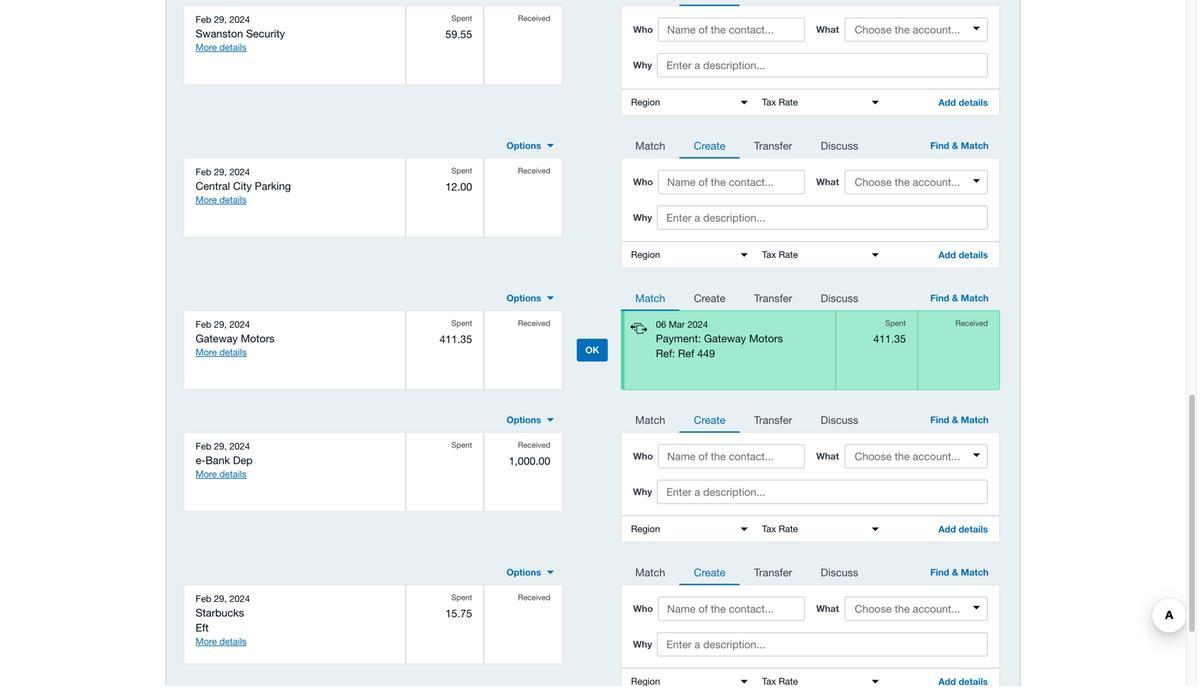Task type: locate. For each thing, give the bounding box(es) containing it.
&
[[952, 140, 959, 151], [952, 293, 959, 304], [952, 414, 959, 426], [952, 567, 959, 578]]

feb for swanston security
[[196, 14, 211, 25]]

feb inside "feb 29, 2024 central city parking more details"
[[196, 166, 211, 177]]

411.35
[[874, 333, 906, 345], [440, 333, 472, 345]]

add details for 12.00
[[939, 250, 988, 261]]

add for 12.00
[[939, 250, 956, 261]]

options for 15.75
[[507, 567, 541, 578]]

add
[[939, 97, 956, 108], [939, 250, 956, 261], [939, 524, 956, 535]]

2 discuss link from the top
[[807, 284, 873, 311]]

29, for central
[[214, 166, 227, 177]]

1 who from the top
[[633, 24, 653, 35]]

& for 15.75
[[952, 567, 959, 578]]

1 411.35 from the left
[[874, 333, 906, 345]]

2 name of the contact... text field from the top
[[658, 444, 805, 469]]

more for swanston
[[196, 42, 217, 53]]

0 vertical spatial add details link
[[927, 89, 1000, 115]]

2 find from the top
[[931, 293, 950, 304]]

2024 for swanston
[[229, 14, 250, 25]]

who
[[633, 24, 653, 35], [633, 176, 653, 187], [633, 451, 653, 462], [633, 603, 653, 614]]

2 enter a description... text field from the top
[[657, 480, 988, 504]]

1 name of the contact... text field from the top
[[658, 170, 805, 194]]

1 find from the top
[[931, 140, 950, 151]]

1 gateway from the left
[[196, 332, 238, 345]]

2 feb from the top
[[196, 166, 211, 177]]

4 feb from the top
[[196, 441, 211, 452]]

find for 12.00
[[931, 140, 950, 151]]

more
[[196, 42, 217, 53], [196, 194, 217, 205], [196, 347, 217, 358], [196, 469, 217, 480], [196, 636, 217, 647]]

why for 12.00
[[633, 212, 652, 223]]

59.55
[[446, 28, 472, 40]]

4 discuss from the top
[[821, 566, 859, 579]]

1 add from the top
[[939, 97, 956, 108]]

4 options button from the top
[[498, 561, 563, 584]]

5 received from the top
[[518, 593, 551, 602]]

1 add details link from the top
[[927, 89, 1000, 115]]

1 discuss link from the top
[[807, 132, 873, 159]]

2 more details button from the top
[[196, 194, 247, 206]]

4 more details button from the top
[[196, 468, 247, 481]]

29, inside feb 29, 2024 starbucks eft more details
[[214, 593, 227, 604]]

2024 inside feb 29, 2024 gateway motors more details
[[229, 319, 250, 330]]

1 what from the top
[[817, 24, 839, 35]]

add details link
[[927, 89, 1000, 115], [927, 242, 1000, 268], [927, 516, 1000, 542]]

spent inside spent 411.35
[[452, 319, 472, 328]]

2024 inside 06 mar 2024 payment: gateway motors ref: ref 449
[[688, 319, 708, 330]]

options
[[507, 140, 541, 151], [507, 293, 541, 304], [507, 414, 541, 426], [507, 567, 541, 578]]

what
[[817, 24, 839, 35], [817, 176, 839, 187], [817, 451, 839, 462], [817, 603, 839, 614]]

received 1,000.00
[[509, 441, 551, 467]]

eft
[[196, 622, 209, 634]]

1 why from the top
[[633, 60, 652, 71]]

12.00
[[446, 180, 472, 193]]

feb
[[196, 14, 211, 25], [196, 166, 211, 177], [196, 319, 211, 330], [196, 441, 211, 452], [196, 593, 211, 604]]

1 vertical spatial add
[[939, 250, 956, 261]]

3 find & match from the top
[[931, 414, 989, 426]]

Name of the contact... text field
[[658, 170, 805, 194], [658, 597, 805, 621]]

feb 29, 2024 gateway motors more details
[[196, 319, 275, 358]]

discuss
[[821, 139, 859, 152], [821, 292, 859, 304], [821, 414, 859, 426], [821, 566, 859, 579]]

29, inside "feb 29, 2024 central city parking more details"
[[214, 166, 227, 177]]

find & match link for 12.00
[[918, 132, 1000, 159]]

06
[[656, 319, 666, 330]]

match link
[[621, 132, 680, 159], [621, 284, 680, 311], [621, 406, 680, 433], [621, 558, 680, 586]]

bank transaction image
[[628, 318, 648, 342]]

discuss link for 15.75
[[807, 558, 873, 586]]

2024 for payment:
[[688, 319, 708, 330]]

4 find & match from the top
[[931, 567, 989, 578]]

add details link for 12.00
[[927, 242, 1000, 268]]

gateway inside feb 29, 2024 gateway motors more details
[[196, 332, 238, 345]]

3 transfer link from the top
[[740, 406, 807, 433]]

2 vertical spatial add
[[939, 524, 956, 535]]

4 create link from the top
[[680, 558, 740, 586]]

create for 12.00
[[694, 139, 726, 152]]

find & match link
[[918, 132, 1000, 159], [918, 284, 1000, 311], [918, 406, 1000, 433], [918, 558, 1000, 586]]

2 add details link from the top
[[927, 242, 1000, 268]]

3 discuss link from the top
[[807, 406, 873, 433]]

add details
[[939, 97, 988, 108], [939, 250, 988, 261], [939, 524, 988, 535]]

received for 15.75
[[518, 593, 551, 602]]

feb inside feb 29, 2024 swanston security more details
[[196, 14, 211, 25]]

3 29, from the top
[[214, 319, 227, 330]]

5 more details button from the top
[[196, 636, 247, 648]]

2 add details from the top
[[939, 250, 988, 261]]

options button
[[498, 134, 563, 157], [498, 287, 563, 310], [498, 409, 563, 432], [498, 561, 563, 584]]

motors inside feb 29, 2024 gateway motors more details
[[241, 332, 275, 345]]

1 choose the account... text field from the top
[[847, 19, 987, 40]]

Enter a description... text field
[[657, 206, 988, 230]]

feb for e-bank dep
[[196, 441, 211, 452]]

feb inside feb 29, 2024 gateway motors more details
[[196, 319, 211, 330]]

find for 411.35
[[931, 293, 950, 304]]

2 discuss from the top
[[821, 292, 859, 304]]

1 vertical spatial choose the account... text field
[[847, 446, 987, 467]]

payment:
[[656, 332, 701, 345]]

0 vertical spatial name of the contact... text field
[[658, 17, 805, 42]]

4 29, from the top
[[214, 441, 227, 452]]

discuss for 411.35
[[821, 292, 859, 304]]

motors inside 06 mar 2024 payment: gateway motors ref: ref 449
[[749, 332, 783, 345]]

3 choose the account... text field from the top
[[847, 598, 987, 620]]

find & match link for 411.35
[[918, 284, 1000, 311]]

more details button for swanston
[[196, 41, 247, 54]]

e-
[[196, 454, 206, 467]]

1 horizontal spatial motors
[[749, 332, 783, 345]]

1 vertical spatial add details
[[939, 250, 988, 261]]

2024 inside feb 29, 2024 e-bank dep more details
[[229, 441, 250, 452]]

gateway
[[196, 332, 238, 345], [704, 332, 746, 345]]

who for 59.55
[[633, 24, 653, 35]]

4 transfer from the top
[[754, 566, 793, 579]]

0 vertical spatial choose the account... text field
[[847, 19, 987, 40]]

add for 59.55
[[939, 97, 956, 108]]

find & match
[[931, 140, 989, 151], [931, 293, 989, 304], [931, 414, 989, 426], [931, 567, 989, 578]]

2 gateway from the left
[[704, 332, 746, 345]]

3 find from the top
[[931, 414, 950, 426]]

ok link
[[577, 339, 608, 362]]

2024
[[229, 14, 250, 25], [229, 166, 250, 177], [229, 319, 250, 330], [688, 319, 708, 330], [229, 441, 250, 452], [229, 593, 250, 604]]

29, for e-
[[214, 441, 227, 452]]

4 more from the top
[[196, 469, 217, 480]]

spent for 12.00
[[452, 166, 472, 175]]

match link for 12.00
[[621, 132, 680, 159]]

create link for 15.75
[[680, 558, 740, 586]]

2024 for e-
[[229, 441, 250, 452]]

2 spent from the top
[[452, 166, 472, 175]]

spent
[[452, 14, 472, 23], [452, 166, 472, 175], [452, 319, 472, 328], [452, 441, 472, 450], [452, 593, 472, 602]]

3 more details button from the top
[[196, 346, 247, 359]]

spent inside spent 15.75
[[452, 593, 472, 602]]

0 vertical spatial add details
[[939, 97, 988, 108]]

1 find & match from the top
[[931, 140, 989, 151]]

2 create from the top
[[694, 292, 726, 304]]

5 29, from the top
[[214, 593, 227, 604]]

4 who from the top
[[633, 603, 653, 614]]

2 find & match link from the top
[[918, 284, 1000, 311]]

2 name of the contact... text field from the top
[[658, 597, 805, 621]]

transfer for 411.35
[[754, 292, 793, 304]]

1 match link from the top
[[621, 132, 680, 159]]

2 create link from the top
[[680, 284, 740, 311]]

3 received from the top
[[518, 319, 551, 328]]

3 feb from the top
[[196, 319, 211, 330]]

transfer link for 411.35
[[740, 284, 807, 311]]

1 more from the top
[[196, 42, 217, 53]]

1 find & match link from the top
[[918, 132, 1000, 159]]

4 find & match link from the top
[[918, 558, 1000, 586]]

3 find & match link from the top
[[918, 406, 1000, 433]]

1 received from the top
[[518, 14, 551, 23]]

Choose the account... text field
[[847, 19, 987, 40], [847, 446, 987, 467], [847, 598, 987, 620]]

2 transfer from the top
[[754, 292, 793, 304]]

2 vertical spatial choose the account... text field
[[847, 598, 987, 620]]

more inside feb 29, 2024 starbucks eft more details
[[196, 636, 217, 647]]

spent inside spent 12.00
[[452, 166, 472, 175]]

name of the contact... text field for swanston security
[[658, 17, 805, 42]]

2024 inside feb 29, 2024 swanston security more details
[[229, 14, 250, 25]]

name of the contact... text field for e-bank dep
[[658, 444, 805, 469]]

2 choose the account... text field from the top
[[847, 446, 987, 467]]

0 horizontal spatial gateway
[[196, 332, 238, 345]]

find & match for 411.35
[[931, 293, 989, 304]]

more inside feb 29, 2024 swanston security more details
[[196, 42, 217, 53]]

create for 411.35
[[694, 292, 726, 304]]

more inside "feb 29, 2024 central city parking more details"
[[196, 194, 217, 205]]

details
[[220, 42, 247, 53], [959, 97, 988, 108], [220, 194, 247, 205], [959, 250, 988, 261], [220, 347, 247, 358], [220, 469, 247, 480], [959, 524, 988, 535], [220, 636, 247, 647]]

1 create link from the top
[[680, 132, 740, 159]]

0 horizontal spatial 411.35
[[440, 333, 472, 345]]

1 vertical spatial enter a description... text field
[[657, 480, 988, 504]]

0 vertical spatial enter a description... text field
[[657, 53, 988, 77]]

2 options from the top
[[507, 293, 541, 304]]

2024 inside feb 29, 2024 starbucks eft more details
[[229, 593, 250, 604]]

4 match link from the top
[[621, 558, 680, 586]]

2024 inside "feb 29, 2024 central city parking more details"
[[229, 166, 250, 177]]

29, inside feb 29, 2024 swanston security more details
[[214, 14, 227, 25]]

2 vertical spatial add details
[[939, 524, 988, 535]]

motors
[[241, 332, 275, 345], [749, 332, 783, 345]]

mar
[[669, 319, 685, 330]]

2 vertical spatial add details link
[[927, 516, 1000, 542]]

1 transfer link from the top
[[740, 132, 807, 159]]

2 why from the top
[[633, 212, 652, 223]]

ref:
[[656, 347, 675, 360]]

2 vertical spatial enter a description... text field
[[657, 633, 988, 657]]

2 received from the top
[[518, 166, 551, 175]]

3 transfer from the top
[[754, 414, 793, 426]]

match
[[635, 139, 666, 152], [961, 140, 989, 151], [635, 292, 666, 304], [961, 293, 989, 304], [635, 414, 666, 426], [961, 414, 989, 426], [635, 566, 666, 579], [961, 567, 989, 578]]

1 horizontal spatial 411.35
[[874, 333, 906, 345]]

1 horizontal spatial gateway
[[704, 332, 746, 345]]

2 29, from the top
[[214, 166, 227, 177]]

2 more from the top
[[196, 194, 217, 205]]

1 feb from the top
[[196, 14, 211, 25]]

29, inside feb 29, 2024 gateway motors more details
[[214, 319, 227, 330]]

29, inside feb 29, 2024 e-bank dep more details
[[214, 441, 227, 452]]

transfer for 15.75
[[754, 566, 793, 579]]

2 match link from the top
[[621, 284, 680, 311]]

1 name of the contact... text field from the top
[[658, 17, 805, 42]]

feb 29, 2024 swanston security more details
[[196, 14, 285, 53]]

create
[[694, 139, 726, 152], [694, 292, 726, 304], [694, 414, 726, 426], [694, 566, 726, 579]]

2 options button from the top
[[498, 287, 563, 310]]

2 what from the top
[[817, 176, 839, 187]]

transfer link
[[740, 132, 807, 159], [740, 284, 807, 311], [740, 406, 807, 433], [740, 558, 807, 586]]

3 enter a description... text field from the top
[[657, 633, 988, 657]]

2 motors from the left
[[749, 332, 783, 345]]

Enter a description... text field
[[657, 53, 988, 77], [657, 480, 988, 504], [657, 633, 988, 657]]

1 spent from the top
[[452, 14, 472, 23]]

find
[[931, 140, 950, 151], [931, 293, 950, 304], [931, 414, 950, 426], [931, 567, 950, 578]]

why
[[633, 60, 652, 71], [633, 212, 652, 223], [633, 486, 652, 498], [633, 639, 652, 650]]

06 mar 2024 payment: gateway motors ref: ref 449
[[656, 319, 783, 360]]

5 spent from the top
[[452, 593, 472, 602]]

4 received from the top
[[518, 441, 551, 450]]

2 add from the top
[[939, 250, 956, 261]]

3 spent from the top
[[452, 319, 472, 328]]

more details button
[[196, 41, 247, 54], [196, 194, 247, 206], [196, 346, 247, 359], [196, 468, 247, 481], [196, 636, 247, 648]]

15.75
[[446, 607, 472, 620]]

1 motors from the left
[[241, 332, 275, 345]]

received
[[518, 14, 551, 23], [518, 166, 551, 175], [518, 319, 551, 328], [518, 441, 551, 450], [518, 593, 551, 602]]

details inside feb 29, 2024 starbucks eft more details
[[220, 636, 247, 647]]

transfer link for 15.75
[[740, 558, 807, 586]]

None text field
[[624, 89, 755, 115], [755, 89, 886, 115], [755, 516, 886, 542], [755, 669, 886, 686], [624, 89, 755, 115], [755, 89, 886, 115], [755, 516, 886, 542], [755, 669, 886, 686]]

2 find & match from the top
[[931, 293, 989, 304]]

choose the account... text field for 59.55
[[847, 19, 987, 40]]

create link
[[680, 132, 740, 159], [680, 284, 740, 311], [680, 406, 740, 433], [680, 558, 740, 586]]

city
[[233, 180, 252, 192]]

create link for 411.35
[[680, 284, 740, 311]]

2 411.35 from the left
[[440, 333, 472, 345]]

discuss link
[[807, 132, 873, 159], [807, 284, 873, 311], [807, 406, 873, 433], [807, 558, 873, 586]]

parking
[[255, 180, 291, 192]]

Name of the contact... text field
[[658, 17, 805, 42], [658, 444, 805, 469]]

0 vertical spatial name of the contact... text field
[[658, 170, 805, 194]]

bank
[[206, 454, 230, 467]]

spent for 59.55
[[452, 14, 472, 23]]

1 vertical spatial name of the contact... text field
[[658, 444, 805, 469]]

transfer
[[754, 139, 793, 152], [754, 292, 793, 304], [754, 414, 793, 426], [754, 566, 793, 579]]

1 & from the top
[[952, 140, 959, 151]]

1 options button from the top
[[498, 134, 563, 157]]

2024 for central
[[229, 166, 250, 177]]

more details button for e-
[[196, 468, 247, 481]]

29,
[[214, 14, 227, 25], [214, 166, 227, 177], [214, 319, 227, 330], [214, 441, 227, 452], [214, 593, 227, 604]]

more inside feb 29, 2024 gateway motors more details
[[196, 347, 217, 358]]

2 & from the top
[[952, 293, 959, 304]]

3 more from the top
[[196, 347, 217, 358]]

what for 15.75
[[817, 603, 839, 614]]

4 create from the top
[[694, 566, 726, 579]]

None text field
[[624, 242, 755, 268], [755, 242, 886, 268], [624, 516, 755, 542], [624, 669, 755, 686], [624, 242, 755, 268], [755, 242, 886, 268], [624, 516, 755, 542], [624, 669, 755, 686]]

options button for 12.00
[[498, 134, 563, 157]]

1 create from the top
[[694, 139, 726, 152]]

1 vertical spatial add details link
[[927, 242, 1000, 268]]

spent inside "spent 59.55"
[[452, 14, 472, 23]]

4 find from the top
[[931, 567, 950, 578]]

enter a description... text field for 59.55
[[657, 53, 988, 77]]

feb inside feb 29, 2024 e-bank dep more details
[[196, 441, 211, 452]]

1 discuss from the top
[[821, 139, 859, 152]]

spent for 411.35
[[452, 319, 472, 328]]

29, for starbucks
[[214, 593, 227, 604]]

name of the contact... text field for 15.75
[[658, 597, 805, 621]]

2 who from the top
[[633, 176, 653, 187]]

feb 29, 2024 starbucks eft more details
[[196, 593, 250, 647]]

0 vertical spatial add
[[939, 97, 956, 108]]

options for 12.00
[[507, 140, 541, 151]]

spent 59.55
[[446, 14, 472, 40]]

find & match for 15.75
[[931, 567, 989, 578]]

0 horizontal spatial motors
[[241, 332, 275, 345]]

1 vertical spatial name of the contact... text field
[[658, 597, 805, 621]]

4 discuss link from the top
[[807, 558, 873, 586]]

3 who from the top
[[633, 451, 653, 462]]



Task type: vqa. For each thing, say whether or not it's contained in the screenshot.
5th feb from the top of the page
yes



Task type: describe. For each thing, give the bounding box(es) containing it.
3 & from the top
[[952, 414, 959, 426]]

transfer link for 12.00
[[740, 132, 807, 159]]

spent for 15.75
[[452, 593, 472, 602]]

central
[[196, 180, 230, 192]]

3 options from the top
[[507, 414, 541, 426]]

more details button for central
[[196, 194, 247, 206]]

feb inside feb 29, 2024 starbucks eft more details
[[196, 593, 211, 604]]

who for 12.00
[[633, 176, 653, 187]]

options for 411.35
[[507, 293, 541, 304]]

3 why from the top
[[633, 486, 652, 498]]

starbucks
[[196, 607, 244, 619]]

received for 12.00
[[518, 166, 551, 175]]

find & match for 12.00
[[931, 140, 989, 151]]

4 spent from the top
[[452, 441, 472, 450]]

what for 59.55
[[817, 24, 839, 35]]

spent 15.75
[[446, 593, 472, 620]]

more for starbucks
[[196, 636, 217, 647]]

details inside feb 29, 2024 gateway motors more details
[[220, 347, 247, 358]]

feb 29, 2024 central city parking more details
[[196, 166, 291, 205]]

2024 for starbucks
[[229, 593, 250, 604]]

choose the account... text field for 15.75
[[847, 598, 987, 620]]

create for 15.75
[[694, 566, 726, 579]]

enter a description... text field for 15.75
[[657, 633, 988, 657]]

3 create from the top
[[694, 414, 726, 426]]

security
[[246, 27, 285, 40]]

find & match link for 15.75
[[918, 558, 1000, 586]]

29, for gateway
[[214, 319, 227, 330]]

discuss link for 12.00
[[807, 132, 873, 159]]

add details link for 59.55
[[927, 89, 1000, 115]]

details inside "feb 29, 2024 central city parking more details"
[[220, 194, 247, 205]]

why for 15.75
[[633, 639, 652, 650]]

dep
[[233, 454, 253, 467]]

more for gateway
[[196, 347, 217, 358]]

spent 411.35
[[440, 319, 472, 345]]

why for 59.55
[[633, 60, 652, 71]]

name of the contact... text field for 12.00
[[658, 170, 805, 194]]

feb for central city parking
[[196, 166, 211, 177]]

find for 15.75
[[931, 567, 950, 578]]

gateway inside 06 mar 2024 payment: gateway motors ref: ref 449
[[704, 332, 746, 345]]

match link for 411.35
[[621, 284, 680, 311]]

discuss link for 411.35
[[807, 284, 873, 311]]

feb 29, 2024 e-bank dep more details
[[196, 441, 253, 480]]

3 options button from the top
[[498, 409, 563, 432]]

29, for swanston
[[214, 14, 227, 25]]

3 create link from the top
[[680, 406, 740, 433]]

who for 15.75
[[633, 603, 653, 614]]

options button for 411.35
[[498, 287, 563, 310]]

1,000.00
[[509, 455, 551, 467]]

received for 411.35
[[518, 319, 551, 328]]

more details button for gateway
[[196, 346, 247, 359]]

& for 411.35
[[952, 293, 959, 304]]

create link for 12.00
[[680, 132, 740, 159]]

discuss for 15.75
[[821, 566, 859, 579]]

received inside 'received 1,000.00'
[[518, 441, 551, 450]]

& for 12.00
[[952, 140, 959, 151]]

details inside feb 29, 2024 e-bank dep more details
[[220, 469, 247, 480]]

received for 59.55
[[518, 14, 551, 23]]

more inside feb 29, 2024 e-bank dep more details
[[196, 469, 217, 480]]

details inside feb 29, 2024 swanston security more details
[[220, 42, 247, 53]]

spent 12.00
[[446, 166, 472, 193]]

3 add details from the top
[[939, 524, 988, 535]]

449
[[698, 347, 715, 360]]

3 discuss from the top
[[821, 414, 859, 426]]

swanston
[[196, 27, 243, 40]]

Choose the account... text field
[[847, 171, 987, 193]]

what for 12.00
[[817, 176, 839, 187]]

2024 for gateway
[[229, 319, 250, 330]]

3 add details link from the top
[[927, 516, 1000, 542]]

match link for 15.75
[[621, 558, 680, 586]]

3 add from the top
[[939, 524, 956, 535]]

ref
[[678, 347, 695, 360]]

feb for gateway motors
[[196, 319, 211, 330]]

options button for 15.75
[[498, 561, 563, 584]]

add details for 59.55
[[939, 97, 988, 108]]

ok
[[586, 345, 599, 356]]

3 match link from the top
[[621, 406, 680, 433]]

discuss for 12.00
[[821, 139, 859, 152]]

3 what from the top
[[817, 451, 839, 462]]

transfer for 12.00
[[754, 139, 793, 152]]



